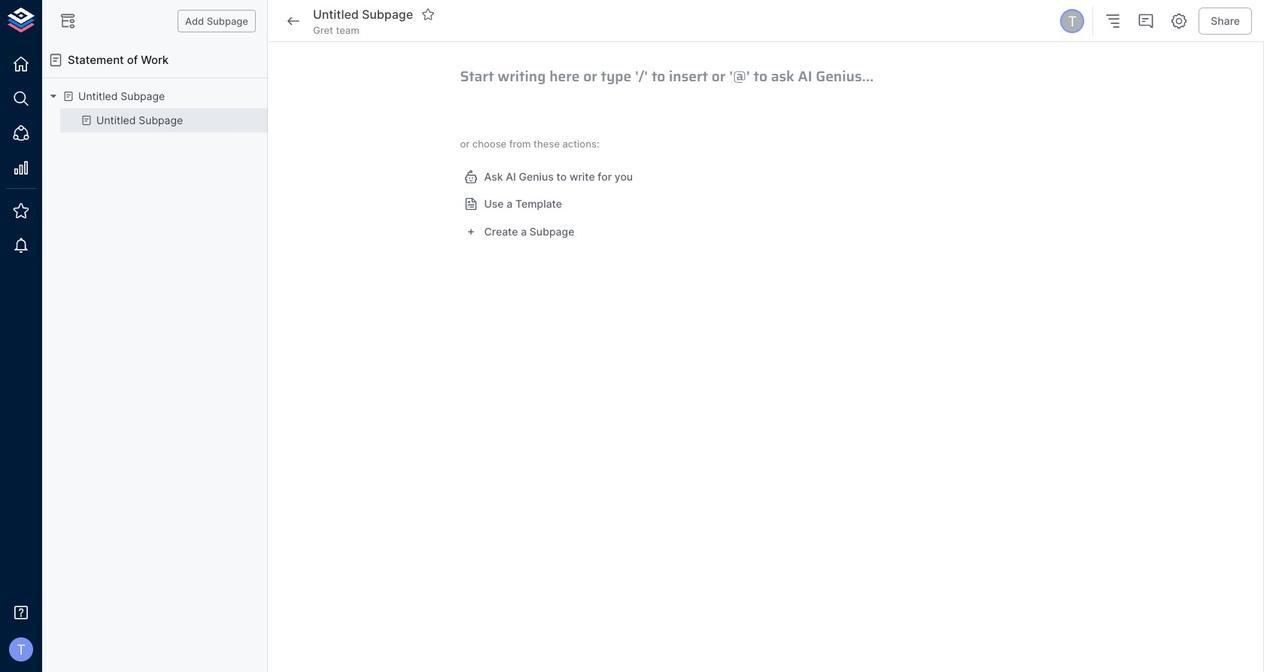 Task type: describe. For each thing, give the bounding box(es) containing it.
gret team link
[[313, 23, 360, 37]]

team
[[336, 24, 360, 36]]

1 vertical spatial untitled
[[78, 90, 118, 103]]

share button
[[1199, 7, 1253, 35]]

go back image
[[285, 12, 303, 30]]

favorite image
[[422, 7, 435, 21]]

a for create
[[521, 225, 527, 238]]

of
[[127, 53, 138, 67]]

actions:
[[563, 138, 600, 150]]

create a subpage button
[[460, 218, 581, 245]]

0 vertical spatial untitled subpage link
[[78, 89, 165, 104]]

ai
[[506, 170, 516, 183]]

gret team
[[313, 24, 360, 36]]

for
[[598, 170, 612, 183]]

subpage down statement of work link at the left of the page
[[139, 114, 183, 127]]

0 vertical spatial untitled
[[313, 7, 359, 22]]

a for use
[[507, 197, 513, 210]]

ask ai genius to write for you
[[484, 170, 633, 183]]

add subpage button
[[178, 10, 256, 33]]

0 vertical spatial t button
[[1059, 7, 1087, 35]]

ask
[[484, 170, 503, 183]]

subpage down "template"
[[530, 225, 575, 238]]

or
[[460, 138, 470, 150]]

gret
[[313, 24, 333, 36]]

these
[[534, 138, 560, 150]]

2 vertical spatial untitled
[[96, 114, 136, 127]]

0 vertical spatial untitled subpage
[[313, 7, 413, 22]]

comments image
[[1138, 12, 1156, 30]]



Task type: vqa. For each thing, say whether or not it's contained in the screenshot.
Comments IMAGE in the top of the page
yes



Task type: locate. For each thing, give the bounding box(es) containing it.
1 horizontal spatial t
[[1069, 13, 1077, 29]]

subpage left favorite icon
[[362, 7, 413, 22]]

choose
[[473, 138, 507, 150]]

1 horizontal spatial a
[[521, 225, 527, 238]]

a right use
[[507, 197, 513, 210]]

untitled subpage link
[[78, 89, 165, 104], [96, 113, 183, 128]]

or choose from these actions:
[[460, 138, 600, 150]]

untitled up gret team on the left top of page
[[313, 7, 359, 22]]

0 horizontal spatial t button
[[5, 633, 38, 666]]

1 vertical spatial a
[[521, 225, 527, 238]]

ask ai genius to write for you button
[[460, 163, 639, 191]]

1 horizontal spatial t button
[[1059, 7, 1087, 35]]

a
[[507, 197, 513, 210], [521, 225, 527, 238]]

1 vertical spatial untitled subpage link
[[96, 113, 183, 128]]

subpage right add
[[207, 15, 248, 27]]

subpage down 'of'
[[121, 90, 165, 103]]

untitled subpage
[[313, 7, 413, 22], [78, 90, 165, 103], [96, 114, 183, 127]]

0 horizontal spatial a
[[507, 197, 513, 210]]

t
[[1069, 13, 1077, 29], [17, 641, 26, 658]]

hide wiki image
[[59, 12, 77, 30]]

from
[[509, 138, 531, 150]]

use
[[484, 197, 504, 210]]

create
[[484, 225, 518, 238]]

untitled subpage link down 'of'
[[96, 113, 183, 128]]

genius
[[519, 170, 554, 183]]

table of contents image
[[1105, 12, 1123, 30]]

statement of work link
[[42, 42, 268, 78]]

use a template button
[[460, 191, 568, 218]]

1 vertical spatial untitled subpage
[[78, 90, 165, 103]]

use a template
[[484, 197, 562, 210]]

untitled subpage link down statement of work
[[78, 89, 165, 104]]

0 vertical spatial a
[[507, 197, 513, 210]]

t button
[[1059, 7, 1087, 35], [5, 633, 38, 666]]

statement
[[68, 53, 124, 67]]

share
[[1211, 14, 1241, 27]]

template
[[516, 197, 562, 210]]

add
[[185, 15, 204, 27]]

untitled subpage down statement of work
[[78, 90, 165, 103]]

0 vertical spatial t
[[1069, 13, 1077, 29]]

write
[[570, 170, 595, 183]]

settings image
[[1171, 12, 1189, 30]]

a right create
[[521, 225, 527, 238]]

0 horizontal spatial t
[[17, 641, 26, 658]]

untitled
[[313, 7, 359, 22], [78, 90, 118, 103], [96, 114, 136, 127]]

1 vertical spatial t button
[[5, 633, 38, 666]]

create a subpage
[[484, 225, 575, 238]]

add subpage
[[185, 15, 248, 27]]

to
[[557, 170, 567, 183]]

2 vertical spatial untitled subpage
[[96, 114, 183, 127]]

you
[[615, 170, 633, 183]]

untitled subpage up team
[[313, 7, 413, 22]]

1 vertical spatial t
[[17, 641, 26, 658]]

untitled subpage down 'of'
[[96, 114, 183, 127]]

untitled down statement
[[78, 90, 118, 103]]

untitled down statement of work
[[96, 114, 136, 127]]

subpage
[[362, 7, 413, 22], [207, 15, 248, 27], [121, 90, 165, 103], [139, 114, 183, 127], [530, 225, 575, 238]]

statement of work
[[68, 53, 169, 67]]

work
[[141, 53, 169, 67]]



